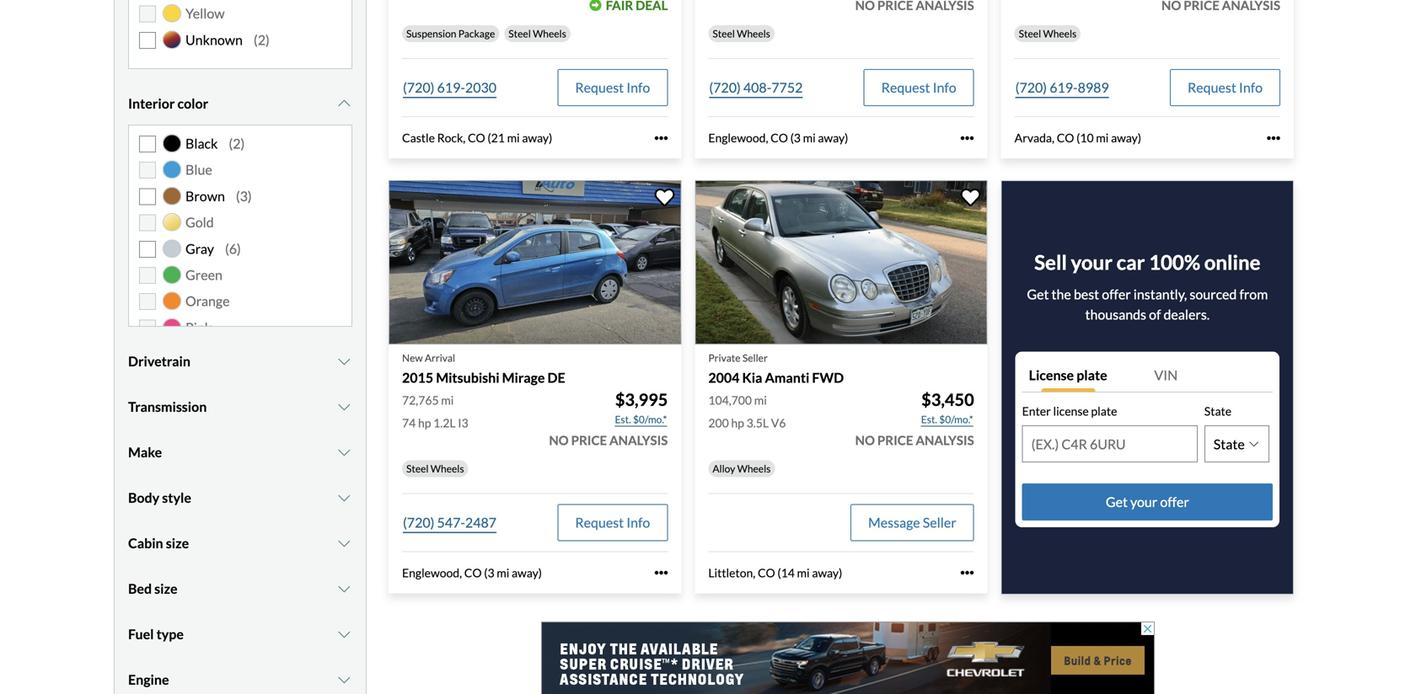 Task type: locate. For each thing, give the bounding box(es) containing it.
chevron down image
[[336, 355, 352, 369], [336, 401, 352, 414], [336, 446, 352, 460], [336, 537, 352, 551], [336, 583, 352, 596], [336, 628, 352, 642]]

info for (720) 619-8989
[[1240, 79, 1263, 96]]

(720) left 408-
[[709, 79, 741, 96]]

(21
[[488, 131, 505, 145]]

co left (10
[[1057, 131, 1075, 145]]

1 est. from the left
[[615, 414, 631, 426]]

co for ellipsis h icon corresponding to 7752
[[771, 131, 788, 145]]

3 chevron down image from the top
[[336, 446, 352, 460]]

request info
[[575, 79, 650, 96], [882, 79, 957, 96], [1188, 79, 1263, 96], [575, 515, 650, 531]]

car
[[1117, 251, 1146, 275]]

get your offer
[[1106, 494, 1190, 511]]

size right bed
[[154, 581, 178, 597]]

chevron down image for transmission
[[336, 401, 352, 414]]

1 vertical spatial your
[[1131, 494, 1158, 511]]

0 vertical spatial size
[[166, 535, 189, 552]]

ellipsis h image
[[961, 567, 975, 580]]

amanti
[[765, 370, 810, 386]]

info
[[627, 79, 650, 96], [933, 79, 957, 96], [1240, 79, 1263, 96], [627, 515, 650, 531]]

$0/mo.*
[[633, 414, 667, 426], [940, 414, 974, 426]]

1 horizontal spatial price
[[878, 433, 914, 448]]

2 hp from the left
[[731, 416, 745, 430]]

chevron down image inside engine dropdown button
[[336, 674, 352, 687]]

(720) for (720) 619-8989
[[1016, 79, 1047, 96]]

message seller
[[869, 515, 957, 531]]

wheels up '(720) 619-8989'
[[1044, 28, 1077, 40]]

2 chevron down image from the top
[[336, 492, 352, 505]]

steel wheels up '(720) 619-8989'
[[1019, 28, 1077, 40]]

plate
[[1077, 367, 1108, 384], [1092, 405, 1118, 419]]

0 horizontal spatial $0/mo.*
[[633, 414, 667, 426]]

(2)
[[254, 31, 270, 48], [229, 135, 245, 152]]

2 $0/mo.* from the left
[[940, 414, 974, 426]]

2 est. $0/mo.* button from the left
[[921, 411, 975, 428]]

619- up rock,
[[437, 79, 465, 96]]

vin
[[1155, 367, 1178, 384]]

0 vertical spatial (3
[[791, 131, 801, 145]]

price inside $3,450 est. $0/mo.* no price analysis
[[878, 433, 914, 448]]

619- for 2030
[[437, 79, 465, 96]]

200
[[709, 416, 729, 430]]

0 vertical spatial (2)
[[254, 31, 270, 48]]

1 horizontal spatial 619-
[[1050, 79, 1078, 96]]

0 vertical spatial chevron down image
[[336, 97, 352, 110]]

est. inside $3,450 est. $0/mo.* no price analysis
[[922, 414, 938, 426]]

0 horizontal spatial price
[[571, 433, 607, 448]]

1 horizontal spatial (2)
[[254, 31, 270, 48]]

enter license plate
[[1023, 405, 1118, 419]]

price
[[571, 433, 607, 448], [878, 433, 914, 448]]

analysis
[[610, 433, 668, 448], [916, 433, 975, 448]]

wheels
[[533, 28, 567, 40], [737, 28, 771, 40], [1044, 28, 1077, 40], [431, 463, 464, 475], [738, 463, 771, 475]]

steel wheels up (720) 408-7752 at the top of page
[[713, 28, 771, 40]]

0 horizontal spatial your
[[1071, 251, 1113, 275]]

$0/mo.* for $3,450
[[940, 414, 974, 426]]

1 vertical spatial size
[[154, 581, 178, 597]]

(3 down 7752
[[791, 131, 801, 145]]

2 est. from the left
[[922, 414, 938, 426]]

ellipsis h image for 7752
[[961, 132, 975, 145]]

body
[[128, 490, 160, 506]]

(720) for (720) 408-7752
[[709, 79, 741, 96]]

$0/mo.* inside $3,450 est. $0/mo.* no price analysis
[[940, 414, 974, 426]]

co left (14
[[758, 566, 776, 580]]

chevron down image inside bed size dropdown button
[[336, 583, 352, 596]]

1 price from the left
[[571, 433, 607, 448]]

1 hp from the left
[[418, 416, 431, 430]]

mi inside "72,765 mi 74 hp 1.2l i3"
[[441, 393, 454, 408]]

mi up 3.5l at right bottom
[[754, 393, 767, 408]]

1 chevron down image from the top
[[336, 97, 352, 110]]

make button
[[128, 432, 352, 474]]

est. inside $3,995 est. $0/mo.* no price analysis
[[615, 414, 631, 426]]

Enter license plate field
[[1023, 427, 1197, 462]]

best
[[1074, 286, 1100, 303]]

seller inside private seller 2004 kia amanti fwd
[[743, 352, 768, 364]]

3 chevron down image from the top
[[336, 674, 352, 687]]

mi up 1.2l
[[441, 393, 454, 408]]

0 horizontal spatial englewood,
[[402, 566, 462, 580]]

0 horizontal spatial hp
[[418, 416, 431, 430]]

v6
[[771, 416, 786, 430]]

(720) up arvada,
[[1016, 79, 1047, 96]]

1 horizontal spatial englewood,
[[709, 131, 769, 145]]

get inside get the best offer instantly, sourced from thousands of dealers.
[[1027, 286, 1049, 303]]

est. $0/mo.* button down $3,450
[[921, 411, 975, 428]]

interior
[[128, 95, 175, 112]]

(720) up castle
[[403, 79, 435, 96]]

5 chevron down image from the top
[[336, 583, 352, 596]]

get for get your offer
[[1106, 494, 1128, 511]]

chevron down image inside interior color dropdown button
[[336, 97, 352, 110]]

request info button for (720) 619-2030
[[558, 69, 668, 106]]

steel down 74
[[406, 463, 429, 475]]

4 chevron down image from the top
[[336, 537, 352, 551]]

chevron down image inside body style dropdown button
[[336, 492, 352, 505]]

1 619- from the left
[[437, 79, 465, 96]]

color
[[177, 95, 208, 112]]

no inside $3,995 est. $0/mo.* no price analysis
[[549, 433, 569, 448]]

72,765
[[402, 393, 439, 408]]

request info for 8989
[[1188, 79, 1263, 96]]

6 chevron down image from the top
[[336, 628, 352, 642]]

1 chevron down image from the top
[[336, 355, 352, 369]]

0 vertical spatial englewood, co (3 mi away)
[[709, 131, 849, 145]]

englewood, co (3 mi away) down 2487
[[402, 566, 542, 580]]

price inside $3,995 est. $0/mo.* no price analysis
[[571, 433, 607, 448]]

get left the
[[1027, 286, 1049, 303]]

0 vertical spatial your
[[1071, 251, 1113, 275]]

plate inside tab
[[1077, 367, 1108, 384]]

chevron down image for fuel type
[[336, 628, 352, 642]]

1 horizontal spatial your
[[1131, 494, 1158, 511]]

englewood, down (720) 547-2487 button
[[402, 566, 462, 580]]

cabin size
[[128, 535, 189, 552]]

offer
[[1102, 286, 1131, 303], [1161, 494, 1190, 511]]

ellipsis h image
[[655, 132, 668, 145], [961, 132, 975, 145], [1267, 132, 1281, 145], [655, 567, 668, 580]]

get the best offer instantly, sourced from thousands of dealers.
[[1027, 286, 1269, 323]]

de
[[548, 370, 566, 386]]

analysis down $3,995
[[610, 433, 668, 448]]

your for offer
[[1131, 494, 1158, 511]]

size inside bed size dropdown button
[[154, 581, 178, 597]]

est. $0/mo.* button
[[614, 411, 668, 428], [921, 411, 975, 428]]

advertisement region
[[541, 622, 1155, 695]]

2030
[[465, 79, 497, 96]]

steel
[[509, 28, 531, 40], [713, 28, 735, 40], [1019, 28, 1042, 40], [406, 463, 429, 475]]

0 horizontal spatial analysis
[[610, 433, 668, 448]]

request info button
[[558, 69, 668, 106], [864, 69, 975, 106], [1170, 69, 1281, 106], [558, 505, 668, 542]]

0 vertical spatial seller
[[743, 352, 768, 364]]

enter
[[1023, 405, 1051, 419]]

co
[[468, 131, 485, 145], [771, 131, 788, 145], [1057, 131, 1075, 145], [464, 566, 482, 580], [758, 566, 776, 580]]

1 horizontal spatial analysis
[[916, 433, 975, 448]]

est. for $3,450
[[922, 414, 938, 426]]

1 horizontal spatial englewood, co (3 mi away)
[[709, 131, 849, 145]]

ellipsis h image for 8989
[[1267, 132, 1281, 145]]

(3 down 2487
[[484, 566, 495, 580]]

your inside button
[[1131, 494, 1158, 511]]

request info button for (720) 408-7752
[[864, 69, 975, 106]]

cabin
[[128, 535, 163, 552]]

size for cabin size
[[166, 535, 189, 552]]

chevron down image inside 'drivetrain' dropdown button
[[336, 355, 352, 369]]

1 horizontal spatial hp
[[731, 416, 745, 430]]

0 vertical spatial offer
[[1102, 286, 1131, 303]]

0 horizontal spatial get
[[1027, 286, 1049, 303]]

1 horizontal spatial est.
[[922, 414, 938, 426]]

(2) right unknown
[[254, 31, 270, 48]]

englewood, down (720) 408-7752 button
[[709, 131, 769, 145]]

104,700
[[709, 393, 752, 408]]

englewood,
[[709, 131, 769, 145], [402, 566, 462, 580]]

bed
[[128, 581, 152, 597]]

1 vertical spatial (3
[[484, 566, 495, 580]]

(720) 408-7752
[[709, 79, 803, 96]]

chevron down image inside cabin size dropdown button
[[336, 537, 352, 551]]

0 horizontal spatial (3
[[484, 566, 495, 580]]

hp inside "72,765 mi 74 hp 1.2l i3"
[[418, 416, 431, 430]]

1 horizontal spatial est. $0/mo.* button
[[921, 411, 975, 428]]

2 no from the left
[[856, 433, 875, 448]]

sourced
[[1190, 286, 1237, 303]]

transmission
[[128, 399, 207, 415]]

get down enter license plate field
[[1106, 494, 1128, 511]]

request for 7752
[[882, 79, 931, 96]]

$3,995
[[615, 390, 668, 410]]

co down 7752
[[771, 131, 788, 145]]

2 619- from the left
[[1050, 79, 1078, 96]]

chevron down image inside 'fuel type' dropdown button
[[336, 628, 352, 642]]

gray
[[186, 241, 214, 257]]

1 vertical spatial offer
[[1161, 494, 1190, 511]]

2 vertical spatial chevron down image
[[336, 674, 352, 687]]

1 horizontal spatial offer
[[1161, 494, 1190, 511]]

co left the (21
[[468, 131, 485, 145]]

hp inside 104,700 mi 200 hp 3.5l v6
[[731, 416, 745, 430]]

your down enter license plate field
[[1131, 494, 1158, 511]]

mirage
[[502, 370, 545, 386]]

(720) for (720) 619-2030
[[403, 79, 435, 96]]

silver 2004 kia amanti fwd sedan front-wheel drive 5-speed automatic image
[[695, 180, 988, 345]]

2 price from the left
[[878, 433, 914, 448]]

1 $0/mo.* from the left
[[633, 414, 667, 426]]

analysis inside $3,995 est. $0/mo.* no price analysis
[[610, 433, 668, 448]]

steel wheels
[[509, 28, 567, 40], [713, 28, 771, 40], [1019, 28, 1077, 40], [406, 463, 464, 475]]

wheels right package
[[533, 28, 567, 40]]

$0/mo.* for $3,995
[[633, 414, 667, 426]]

hp for $3,450
[[731, 416, 745, 430]]

castle
[[402, 131, 435, 145]]

619-
[[437, 79, 465, 96], [1050, 79, 1078, 96]]

littleton, co (14 mi away)
[[709, 566, 843, 580]]

englewood, co (3 mi away) down 7752
[[709, 131, 849, 145]]

$0/mo.* inside $3,995 est. $0/mo.* no price analysis
[[633, 414, 667, 426]]

(2) right "black"
[[229, 135, 245, 152]]

hp right the 200
[[731, 416, 745, 430]]

steel up '(720) 619-8989'
[[1019, 28, 1042, 40]]

est. down $3,450
[[922, 414, 938, 426]]

your up best
[[1071, 251, 1113, 275]]

blue
[[186, 162, 212, 178]]

castle rock, co (21 mi away)
[[402, 131, 553, 145]]

est. down $3,995
[[615, 414, 631, 426]]

1 analysis from the left
[[610, 433, 668, 448]]

1 vertical spatial seller
[[923, 515, 957, 531]]

analysis down $3,450
[[916, 433, 975, 448]]

online
[[1205, 251, 1261, 275]]

hp for $3,995
[[418, 416, 431, 430]]

get inside button
[[1106, 494, 1128, 511]]

fuel type button
[[128, 614, 352, 656]]

chevron down image inside make dropdown button
[[336, 446, 352, 460]]

0 horizontal spatial no
[[549, 433, 569, 448]]

(10
[[1077, 131, 1094, 145]]

619- up arvada, co (10 mi away) at the right top of page
[[1050, 79, 1078, 96]]

steel up (720) 408-7752 at the top of page
[[713, 28, 735, 40]]

private seller 2004 kia amanti fwd
[[709, 352, 844, 386]]

(720) 547-2487 button
[[402, 505, 498, 542]]

1 horizontal spatial get
[[1106, 494, 1128, 511]]

1 est. $0/mo.* button from the left
[[614, 411, 668, 428]]

1 no from the left
[[549, 433, 569, 448]]

0 horizontal spatial (2)
[[229, 135, 245, 152]]

(720) 619-8989 button
[[1015, 69, 1110, 106]]

co for 8989's ellipsis h icon
[[1057, 131, 1075, 145]]

drivetrain
[[128, 353, 191, 370]]

1 horizontal spatial $0/mo.*
[[940, 414, 974, 426]]

2 chevron down image from the top
[[336, 401, 352, 414]]

away)
[[522, 131, 553, 145], [818, 131, 849, 145], [1111, 131, 1142, 145], [512, 566, 542, 580], [812, 566, 843, 580]]

englewood, co (3 mi away)
[[709, 131, 849, 145], [402, 566, 542, 580]]

est. $0/mo.* button for $3,450
[[921, 411, 975, 428]]

1 horizontal spatial seller
[[923, 515, 957, 531]]

0 horizontal spatial est. $0/mo.* button
[[614, 411, 668, 428]]

1 vertical spatial (2)
[[229, 135, 245, 152]]

0 vertical spatial get
[[1027, 286, 1049, 303]]

2 analysis from the left
[[916, 433, 975, 448]]

chevron down image
[[336, 97, 352, 110], [336, 492, 352, 505], [336, 674, 352, 687]]

rock,
[[437, 131, 466, 145]]

tab list
[[1023, 359, 1273, 393]]

license plate tab
[[1023, 359, 1148, 393]]

seller up kia
[[743, 352, 768, 364]]

0 horizontal spatial seller
[[743, 352, 768, 364]]

size inside cabin size dropdown button
[[166, 535, 189, 552]]

seller right message
[[923, 515, 957, 531]]

(720)
[[403, 79, 435, 96], [709, 79, 741, 96], [1016, 79, 1047, 96], [403, 515, 435, 531]]

interior color
[[128, 95, 208, 112]]

1 vertical spatial get
[[1106, 494, 1128, 511]]

est. $0/mo.* button down $3,995
[[614, 411, 668, 428]]

analysis inside $3,450 est. $0/mo.* no price analysis
[[916, 433, 975, 448]]

your
[[1071, 251, 1113, 275], [1131, 494, 1158, 511]]

$0/mo.* down $3,450
[[940, 414, 974, 426]]

0 horizontal spatial 619-
[[437, 79, 465, 96]]

body style button
[[128, 477, 352, 519]]

fwd
[[812, 370, 844, 386]]

size right cabin
[[166, 535, 189, 552]]

the
[[1052, 286, 1072, 303]]

619- for 8989
[[1050, 79, 1078, 96]]

hp right 74
[[418, 416, 431, 430]]

0 horizontal spatial offer
[[1102, 286, 1131, 303]]

$0/mo.* down $3,995
[[633, 414, 667, 426]]

1 horizontal spatial no
[[856, 433, 875, 448]]

chevron down image inside transmission dropdown button
[[336, 401, 352, 414]]

est.
[[615, 414, 631, 426], [922, 414, 938, 426]]

100%
[[1149, 251, 1201, 275]]

1 vertical spatial englewood, co (3 mi away)
[[402, 566, 542, 580]]

seller
[[743, 352, 768, 364], [923, 515, 957, 531]]

request for 2487
[[575, 515, 624, 531]]

(720) 619-2030 button
[[402, 69, 498, 106]]

(720) left 547-
[[403, 515, 435, 531]]

0 vertical spatial plate
[[1077, 367, 1108, 384]]

1 vertical spatial chevron down image
[[336, 492, 352, 505]]

no inside $3,450 est. $0/mo.* no price analysis
[[856, 433, 875, 448]]

request info for 2030
[[575, 79, 650, 96]]

interior color button
[[128, 83, 352, 125]]

seller inside button
[[923, 515, 957, 531]]

mi right the (21
[[507, 131, 520, 145]]

0 horizontal spatial est.
[[615, 414, 631, 426]]



Task type: describe. For each thing, give the bounding box(es) containing it.
co for ellipsis h image
[[758, 566, 776, 580]]

2487
[[465, 515, 497, 531]]

co down 2487
[[464, 566, 482, 580]]

wheels up (720) 408-7752 at the top of page
[[737, 28, 771, 40]]

mi down (720) 547-2487 button
[[497, 566, 510, 580]]

74
[[402, 416, 416, 430]]

thousands
[[1086, 307, 1147, 323]]

7752
[[772, 79, 803, 96]]

price for $3,995
[[571, 433, 607, 448]]

547-
[[437, 515, 465, 531]]

mi inside 104,700 mi 200 hp 3.5l v6
[[754, 393, 767, 408]]

license plate
[[1029, 367, 1108, 384]]

yellow
[[186, 5, 225, 22]]

message
[[869, 515, 921, 531]]

kia
[[743, 370, 763, 386]]

72,765 mi 74 hp 1.2l i3
[[402, 393, 469, 430]]

request for 8989
[[1188, 79, 1237, 96]]

request for 2030
[[575, 79, 624, 96]]

style
[[162, 490, 191, 506]]

8989
[[1078, 79, 1110, 96]]

your for car
[[1071, 251, 1113, 275]]

new
[[402, 352, 423, 364]]

bed size button
[[128, 568, 352, 611]]

2004
[[709, 370, 740, 386]]

black
[[186, 135, 218, 152]]

package
[[459, 28, 495, 40]]

mi right (14
[[797, 566, 810, 580]]

request info for 7752
[[882, 79, 957, 96]]

info for (720) 547-2487
[[627, 515, 650, 531]]

cabin size button
[[128, 523, 352, 565]]

info for (720) 619-2030
[[627, 79, 650, 96]]

mitsubishi
[[436, 370, 500, 386]]

offer inside button
[[1161, 494, 1190, 511]]

suspension package
[[406, 28, 495, 40]]

est. for $3,995
[[615, 414, 631, 426]]

license
[[1029, 367, 1074, 384]]

104,700 mi 200 hp 3.5l v6
[[709, 393, 786, 430]]

price for $3,450
[[878, 433, 914, 448]]

chevron down image for bed size
[[336, 583, 352, 596]]

instantly,
[[1134, 286, 1188, 303]]

get your offer button
[[1023, 484, 1273, 521]]

of
[[1149, 307, 1162, 323]]

chevron down image for style
[[336, 492, 352, 505]]

bed size
[[128, 581, 178, 597]]

(720) 619-8989
[[1016, 79, 1110, 96]]

green
[[186, 267, 223, 283]]

type
[[156, 627, 184, 643]]

(2) for unknown
[[254, 31, 270, 48]]

chevron down image for drivetrain
[[336, 355, 352, 369]]

(6)
[[225, 241, 241, 257]]

1.2l
[[434, 416, 456, 430]]

ellipsis h image for 2030
[[655, 132, 668, 145]]

state
[[1205, 405, 1232, 419]]

1 vertical spatial englewood,
[[402, 566, 462, 580]]

seller for message
[[923, 515, 957, 531]]

analysis for $3,995
[[610, 433, 668, 448]]

gold
[[186, 214, 214, 231]]

request info button for (720) 547-2487
[[558, 505, 668, 542]]

private
[[709, 352, 741, 364]]

mi right (10
[[1097, 131, 1109, 145]]

$3,450 est. $0/mo.* no price analysis
[[856, 390, 975, 448]]

arvada,
[[1015, 131, 1055, 145]]

fuel
[[128, 627, 154, 643]]

vin tab
[[1148, 359, 1273, 393]]

arvada, co (10 mi away)
[[1015, 131, 1142, 145]]

request info button for (720) 619-8989
[[1170, 69, 1281, 106]]

chevron down image for make
[[336, 446, 352, 460]]

sell your car 100% online
[[1035, 251, 1261, 275]]

steel wheels right package
[[509, 28, 567, 40]]

tab list containing license plate
[[1023, 359, 1273, 393]]

engine
[[128, 672, 169, 689]]

fuel type
[[128, 627, 184, 643]]

mi down (720) 408-7752 button
[[803, 131, 816, 145]]

1 horizontal spatial (3
[[791, 131, 801, 145]]

littleton,
[[709, 566, 756, 580]]

steel right package
[[509, 28, 531, 40]]

(720) 408-7752 button
[[709, 69, 804, 106]]

info for (720) 408-7752
[[933, 79, 957, 96]]

request info for 2487
[[575, 515, 650, 531]]

408-
[[744, 79, 772, 96]]

get for get the best offer instantly, sourced from thousands of dealers.
[[1027, 286, 1049, 303]]

0 vertical spatial englewood,
[[709, 131, 769, 145]]

wheels down 1.2l
[[431, 463, 464, 475]]

suspension
[[406, 28, 457, 40]]

engine button
[[128, 659, 352, 695]]

no for $3,995
[[549, 433, 569, 448]]

message seller button
[[851, 505, 975, 542]]

blue 2015 mitsubishi mirage de hatchback front-wheel drive continuously variable transmission image
[[389, 180, 682, 345]]

offer inside get the best offer instantly, sourced from thousands of dealers.
[[1102, 286, 1131, 303]]

from
[[1240, 286, 1269, 303]]

license
[[1054, 405, 1089, 419]]

chevron down image for color
[[336, 97, 352, 110]]

orange
[[186, 293, 230, 310]]

steel wheels down 1.2l
[[406, 463, 464, 475]]

(720) for (720) 547-2487
[[403, 515, 435, 531]]

est. $0/mo.* button for $3,995
[[614, 411, 668, 428]]

(720) 619-2030
[[403, 79, 497, 96]]

brown
[[186, 188, 225, 204]]

(720) 547-2487
[[403, 515, 497, 531]]

sell
[[1035, 251, 1067, 275]]

pink
[[186, 320, 212, 336]]

alloy
[[713, 463, 736, 475]]

wheels right alloy
[[738, 463, 771, 475]]

1 vertical spatial plate
[[1092, 405, 1118, 419]]

chevron down image for cabin size
[[336, 537, 352, 551]]

0 horizontal spatial englewood, co (3 mi away)
[[402, 566, 542, 580]]

(2) for black
[[229, 135, 245, 152]]

size for bed size
[[154, 581, 178, 597]]

body style
[[128, 490, 191, 506]]

transmission button
[[128, 386, 352, 428]]

dealers.
[[1164, 307, 1210, 323]]

analysis for $3,450
[[916, 433, 975, 448]]

no for $3,450
[[856, 433, 875, 448]]

unknown
[[186, 31, 243, 48]]

seller for private
[[743, 352, 768, 364]]

$3,995 est. $0/mo.* no price analysis
[[549, 390, 668, 448]]

3.5l
[[747, 416, 769, 430]]

alloy wheels
[[713, 463, 771, 475]]

arrival
[[425, 352, 455, 364]]

2015
[[402, 370, 434, 386]]

make
[[128, 444, 162, 461]]



Task type: vqa. For each thing, say whether or not it's contained in the screenshot.
the use within Content submitted by users will be considered non-confidential and CarGurus is under no obligation to treat such Content as confidential or proprietary information. Without limiting the foregoing, CarGurus reserves the right to use the Content as i
no



